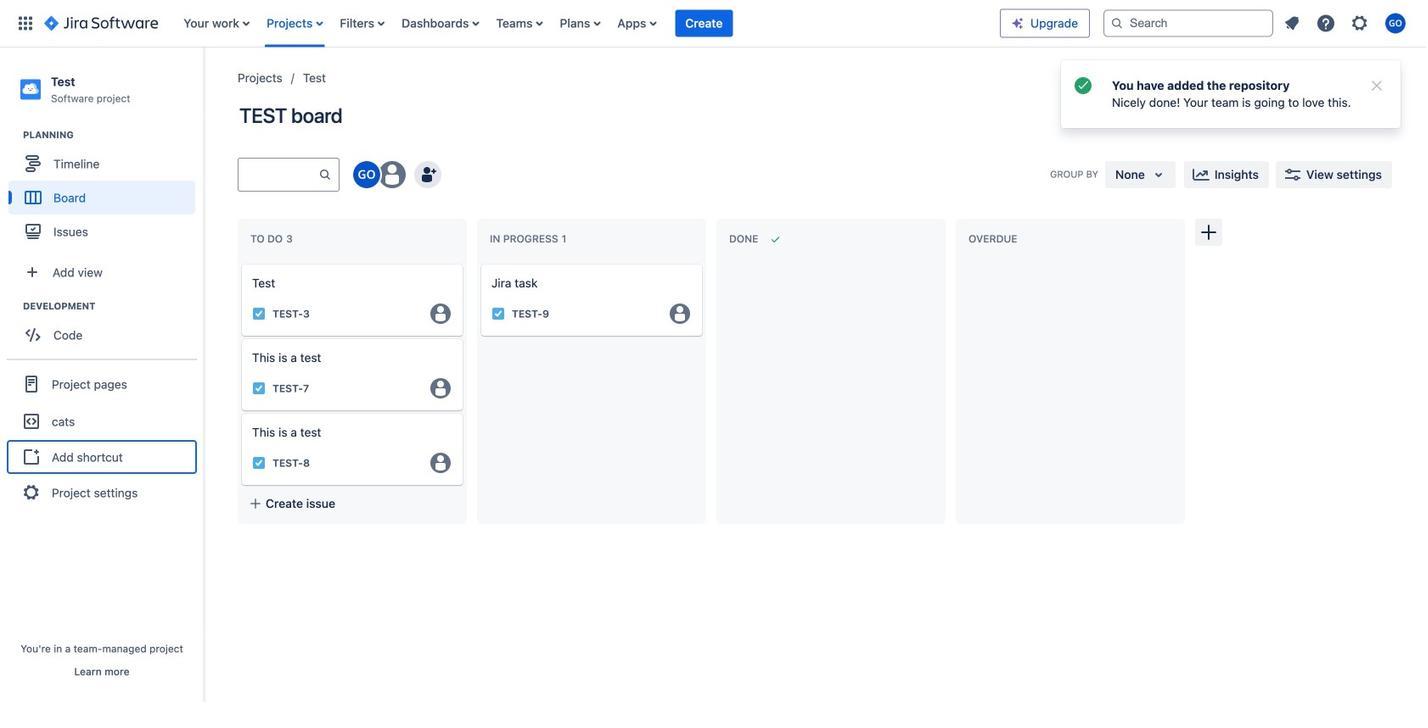 Task type: locate. For each thing, give the bounding box(es) containing it.
development image
[[3, 296, 23, 317]]

1 vertical spatial heading
[[23, 300, 203, 313]]

1 vertical spatial group
[[8, 300, 203, 358]]

1 heading from the top
[[23, 128, 203, 142]]

0 vertical spatial heading
[[23, 128, 203, 142]]

Search field
[[1104, 10, 1274, 37]]

1 horizontal spatial create issue image
[[470, 253, 490, 273]]

None search field
[[1104, 10, 1274, 37]]

2 vertical spatial group
[[7, 359, 197, 517]]

0 horizontal spatial list
[[175, 0, 1000, 47]]

task image
[[252, 307, 266, 321], [492, 307, 505, 321], [252, 457, 266, 470]]

view settings image
[[1283, 165, 1303, 185]]

heading
[[23, 128, 203, 142], [23, 300, 203, 313]]

1 create issue image from the left
[[230, 253, 250, 273]]

list
[[175, 0, 1000, 47], [1277, 8, 1416, 39]]

help image
[[1316, 13, 1336, 34]]

task image for 'to do' element
[[252, 307, 266, 321]]

group
[[8, 128, 203, 254], [8, 300, 203, 358], [7, 359, 197, 517]]

1 horizontal spatial list
[[1277, 8, 1416, 39]]

2 create issue image from the left
[[470, 253, 490, 273]]

create issue image
[[230, 253, 250, 273], [470, 253, 490, 273]]

add people image
[[418, 165, 438, 185]]

0 vertical spatial group
[[8, 128, 203, 254]]

to do element
[[250, 233, 296, 245]]

create issue image down 'to do' element
[[230, 253, 250, 273]]

create issue image down the in progress element
[[470, 253, 490, 273]]

primary element
[[10, 0, 1000, 47]]

heading for group associated with development icon
[[23, 300, 203, 313]]

jira software image
[[44, 13, 158, 34], [44, 13, 158, 34]]

sidebar navigation image
[[185, 68, 222, 102]]

enter full screen image
[[1335, 92, 1355, 112]]

task image up task icon
[[252, 307, 266, 321]]

your profile and settings image
[[1386, 13, 1406, 34]]

0 horizontal spatial create issue image
[[230, 253, 250, 273]]

group for development icon
[[8, 300, 203, 358]]

settings image
[[1350, 13, 1370, 34]]

create issue image for 'to do' element
[[230, 253, 250, 273]]

task image down the in progress element
[[492, 307, 505, 321]]

banner
[[0, 0, 1426, 48]]

list item
[[675, 0, 733, 47]]

sidebar element
[[0, 48, 204, 703]]

2 heading from the top
[[23, 300, 203, 313]]



Task type: vqa. For each thing, say whether or not it's contained in the screenshot.
list item
yes



Task type: describe. For each thing, give the bounding box(es) containing it.
in progress element
[[490, 233, 570, 245]]

group for planning "image"
[[8, 128, 203, 254]]

search image
[[1111, 17, 1124, 30]]

star test board image
[[1280, 92, 1301, 112]]

appswitcher icon image
[[15, 13, 36, 34]]

heading for planning "image" group
[[23, 128, 203, 142]]

task image
[[252, 382, 266, 396]]

task image down task icon
[[252, 457, 266, 470]]

create column image
[[1199, 222, 1219, 243]]

Search this board text field
[[239, 160, 318, 190]]

planning image
[[3, 125, 23, 145]]

create issue image for the in progress element
[[470, 253, 490, 273]]

notifications image
[[1282, 13, 1302, 34]]

task image for the in progress element
[[492, 307, 505, 321]]



